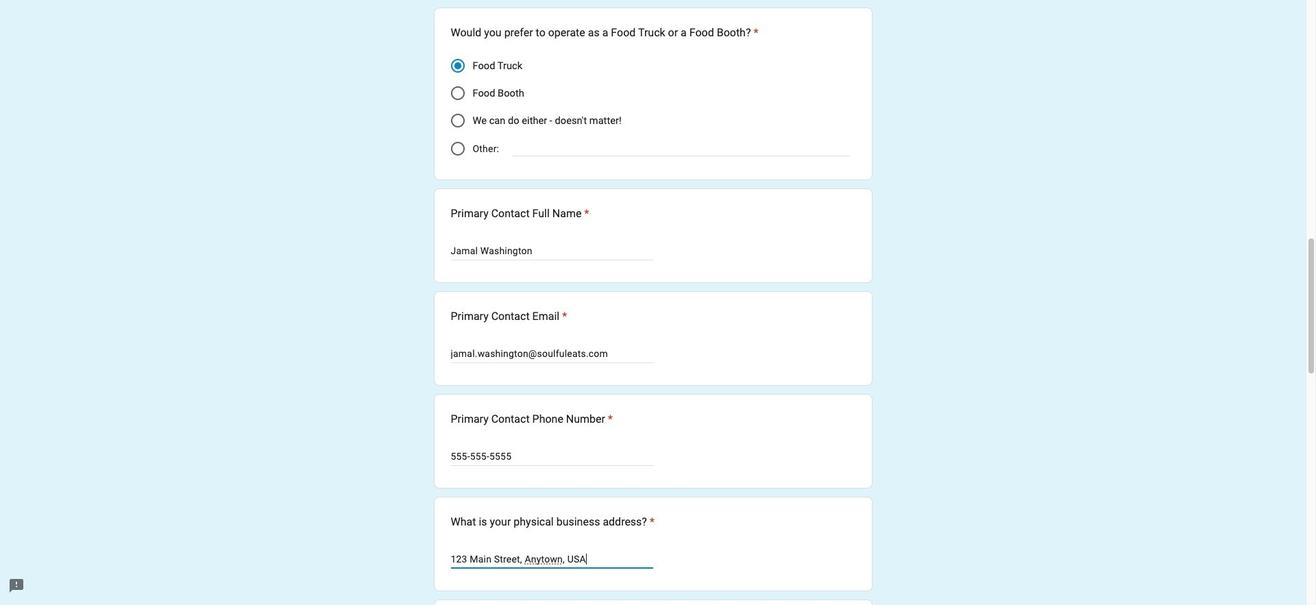 Task type: locate. For each thing, give the bounding box(es) containing it.
Food Truck radio
[[451, 59, 464, 73]]

heading
[[451, 25, 759, 41], [451, 206, 589, 222], [451, 309, 567, 325], [451, 412, 613, 428], [451, 514, 655, 531]]

required question element for first heading from the top
[[751, 25, 759, 41]]

required question element for fourth heading from the top of the page
[[605, 412, 613, 428]]

required question element for 3rd heading from the top of the page
[[559, 309, 567, 325]]

2 heading from the top
[[451, 206, 589, 222]]

None text field
[[451, 346, 653, 362]]

None text field
[[451, 243, 653, 259], [451, 449, 653, 465], [451, 551, 653, 568], [451, 243, 653, 259], [451, 449, 653, 465], [451, 551, 653, 568]]

None radio
[[451, 142, 464, 156]]

Food Booth radio
[[451, 87, 464, 100]]

required question element
[[751, 25, 759, 41], [582, 206, 589, 222], [559, 309, 567, 325], [605, 412, 613, 428], [647, 514, 655, 531]]

4 heading from the top
[[451, 412, 613, 428]]

5 heading from the top
[[451, 514, 655, 531]]

3 heading from the top
[[451, 309, 567, 325]]

Other response text field
[[513, 140, 850, 156]]



Task type: vqa. For each thing, say whether or not it's contained in the screenshot.
2nd heading from the bottom of the page
yes



Task type: describe. For each thing, give the bounding box(es) containing it.
required question element for fourth heading from the bottom
[[582, 206, 589, 222]]

We can do either - doesn't matter! radio
[[451, 114, 464, 128]]

we can do either - doesn't matter! image
[[451, 114, 464, 128]]

1 heading from the top
[[451, 25, 759, 41]]

required question element for fifth heading from the top of the page
[[647, 514, 655, 531]]

report a problem to google image
[[8, 578, 25, 594]]

food truck image
[[454, 63, 461, 69]]

food booth image
[[451, 87, 464, 100]]



